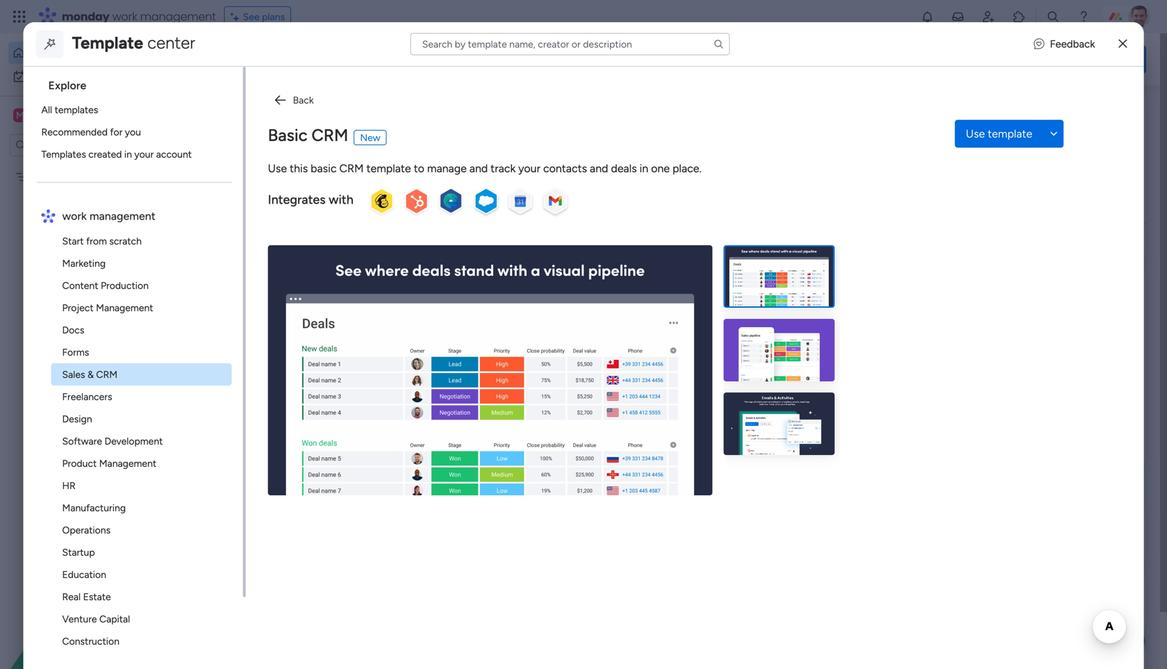 Task type: vqa. For each thing, say whether or not it's contained in the screenshot.
second sum from the top
no



Task type: locate. For each thing, give the bounding box(es) containing it.
deals
[[611, 162, 637, 175]]

one
[[651, 162, 670, 175]]

close my workspaces image
[[215, 378, 231, 395]]

use down complete
[[966, 127, 985, 140]]

template
[[72, 33, 143, 53]]

0 vertical spatial main workspace
[[32, 109, 114, 122]]

close image
[[1119, 39, 1127, 49]]

workspaces
[[427, 60, 487, 73], [255, 379, 324, 393]]

in inside explore element
[[124, 148, 132, 160]]

0 vertical spatial check circle image
[[959, 131, 968, 141]]

venture
[[62, 613, 97, 625]]

project management up work management > main workspace
[[252, 255, 359, 268]]

upload your photo link
[[959, 145, 1147, 161]]

monday marketplace image
[[1012, 10, 1026, 24]]

2 vertical spatial your
[[519, 162, 541, 175]]

1 vertical spatial your
[[134, 148, 154, 160]]

use left this
[[268, 162, 287, 175]]

1 vertical spatial crm
[[339, 162, 364, 175]]

main workspace inside workspace selection element
[[32, 109, 114, 122]]

capital
[[99, 613, 130, 625]]

0 vertical spatial project management
[[33, 171, 124, 183]]

v2 user feedback image left give
[[949, 52, 960, 67]]

0 vertical spatial project
[[33, 171, 64, 183]]

my
[[32, 71, 45, 82], [234, 379, 252, 393]]

1 vertical spatial check circle image
[[959, 148, 968, 159]]

2 check circle image from the top
[[959, 148, 968, 159]]

0 vertical spatial template
[[988, 127, 1033, 140]]

v2 user feedback image left "v2 bolt switch" image
[[1034, 36, 1045, 52]]

crm up basic
[[312, 125, 348, 145]]

template left to
[[367, 162, 411, 175]]

1 horizontal spatial in
[[640, 162, 649, 175]]

check circle image inside upload your photo link
[[959, 148, 968, 159]]

workspace image down my workspaces
[[238, 419, 271, 453]]

workspaces down update feed (inbox)
[[255, 379, 324, 393]]

work management
[[62, 210, 156, 223], [297, 440, 384, 452]]

remove from favorites image
[[393, 254, 407, 268]]

help button
[[1097, 630, 1145, 653]]

start from scratch
[[62, 235, 142, 247]]

my for my work
[[32, 71, 45, 82]]

track
[[491, 162, 516, 175]]

project management list box
[[0, 162, 177, 376]]

0 horizontal spatial v2 user feedback image
[[949, 52, 960, 67]]

1 vertical spatial main
[[341, 277, 362, 289]]

explore heading
[[37, 67, 243, 99]]

estate
[[83, 591, 111, 603]]

component image for work management > main workspace
[[232, 276, 245, 288]]

my work link
[[8, 65, 169, 88]]

use inside button
[[966, 127, 985, 140]]

1 horizontal spatial main
[[281, 421, 308, 436]]

with
[[329, 192, 354, 207]]

m inside workspace selection element
[[16, 109, 24, 121]]

1 horizontal spatial component image
[[281, 440, 293, 452]]

0 vertical spatial your
[[275, 60, 298, 73]]

my work
[[32, 71, 69, 82]]

0 vertical spatial lottie animation image
[[545, 33, 936, 86]]

your
[[275, 60, 298, 73], [134, 148, 154, 160], [519, 162, 541, 175]]

0 horizontal spatial main
[[32, 109, 56, 122]]

project management inside work management templates element
[[62, 302, 153, 314]]

see plans
[[243, 11, 285, 23]]

work
[[112, 9, 137, 24], [48, 71, 69, 82], [62, 210, 87, 223], [249, 277, 271, 289], [297, 440, 320, 452]]

project down templates
[[33, 171, 64, 183]]

template up upload your photo
[[988, 127, 1033, 140]]

workspace
[[59, 109, 114, 122], [365, 277, 411, 289], [311, 421, 371, 436]]

recommended
[[41, 126, 108, 138]]

work inside my work option
[[48, 71, 69, 82]]

your left recent
[[275, 60, 298, 73]]

0 horizontal spatial m
[[16, 109, 24, 121]]

0 vertical spatial my
[[32, 71, 45, 82]]

project right public board icon
[[252, 255, 290, 268]]

component image
[[232, 276, 245, 288], [281, 440, 293, 452]]

setup
[[973, 129, 1001, 142]]

setup account link
[[959, 128, 1147, 143]]

0 horizontal spatial use
[[268, 162, 287, 175]]

lottie animation image
[[545, 33, 936, 86], [0, 529, 177, 669]]

project
[[33, 171, 64, 183], [252, 255, 290, 268], [62, 302, 94, 314]]

0 horizontal spatial your
[[134, 148, 154, 160]]

0 vertical spatial workspace image
[[13, 108, 27, 123]]

content
[[62, 280, 98, 292]]

workspace image
[[13, 108, 27, 123], [238, 419, 271, 453]]

feedback
[[989, 53, 1033, 65]]

your up the account
[[1018, 106, 1043, 121]]

scratch
[[109, 235, 142, 247]]

support
[[1055, 603, 1089, 615]]

my inside option
[[32, 71, 45, 82]]

0 horizontal spatial workspace image
[[13, 108, 27, 123]]

home link
[[8, 42, 169, 64]]

1 horizontal spatial v2 user feedback image
[[1034, 36, 1045, 52]]

your for photo
[[1009, 147, 1030, 159]]

0 vertical spatial work management
[[62, 210, 156, 223]]

1 horizontal spatial workspace image
[[238, 419, 271, 453]]

1 horizontal spatial my
[[234, 379, 252, 393]]

0 vertical spatial use
[[966, 127, 985, 140]]

photo
[[1032, 147, 1060, 159]]

marketing
[[62, 257, 106, 269]]

boards,
[[336, 60, 373, 73]]

1 horizontal spatial workspaces
[[427, 60, 487, 73]]

and left get
[[1019, 603, 1036, 615]]

2 vertical spatial project management
[[62, 302, 153, 314]]

workspaces right inbox
[[427, 60, 487, 73]]

2 horizontal spatial main
[[341, 277, 362, 289]]

and
[[406, 60, 424, 73], [470, 162, 488, 175], [590, 162, 608, 175], [1019, 603, 1036, 615]]

main workspace
[[32, 109, 114, 122], [281, 421, 371, 436]]

2 vertical spatial project
[[62, 302, 94, 314]]

v2 user feedback image
[[1034, 36, 1045, 52], [949, 52, 960, 67]]

0 vertical spatial main
[[32, 109, 56, 122]]

1 horizontal spatial work management
[[297, 440, 384, 452]]

list box
[[29, 67, 246, 669]]

option
[[0, 164, 177, 167]]

in left the one
[[640, 162, 649, 175]]

check circle image left setup
[[959, 131, 968, 141]]

1 vertical spatial component image
[[281, 440, 293, 452]]

feed
[[279, 331, 306, 346]]

home option
[[8, 42, 169, 64]]

0 vertical spatial crm
[[312, 125, 348, 145]]

your down the account
[[1009, 147, 1030, 159]]

1 vertical spatial my
[[234, 379, 252, 393]]

feedback link
[[1034, 36, 1095, 52]]

1 check circle image from the top
[[959, 131, 968, 141]]

1 vertical spatial workspace
[[365, 277, 411, 289]]

my down home
[[32, 71, 45, 82]]

crm
[[312, 125, 348, 145], [339, 162, 364, 175], [96, 369, 118, 380]]

1 vertical spatial your
[[1009, 147, 1030, 159]]

project management down content production
[[62, 302, 153, 314]]

main up recommended
[[32, 109, 56, 122]]

0 vertical spatial your
[[1018, 106, 1043, 121]]

use for use template
[[966, 127, 985, 140]]

feedback
[[1050, 38, 1095, 50]]

upload
[[973, 147, 1006, 159]]

0 horizontal spatial template
[[367, 162, 411, 175]]

0 horizontal spatial my
[[32, 71, 45, 82]]

1 vertical spatial work management
[[297, 440, 384, 452]]

get
[[1038, 603, 1053, 615]]

work down home
[[48, 71, 69, 82]]

search everything image
[[1047, 10, 1060, 24]]

construction
[[62, 635, 120, 647]]

1 horizontal spatial template
[[988, 127, 1033, 140]]

quickly
[[198, 60, 236, 73]]

and left 'deals'
[[590, 162, 608, 175]]

for
[[110, 126, 123, 138]]

1 vertical spatial in
[[640, 162, 649, 175]]

project management down templates
[[33, 171, 124, 183]]

crm right the &
[[96, 369, 118, 380]]

1 vertical spatial m
[[247, 426, 261, 446]]

software development
[[62, 435, 163, 447]]

real
[[62, 591, 81, 603]]

lottie animation element
[[545, 33, 936, 86], [0, 529, 177, 669]]

m left all
[[16, 109, 24, 121]]

1 horizontal spatial lottie animation element
[[545, 33, 936, 86]]

None search field
[[411, 33, 730, 55]]

check circle image inside setup account link
[[959, 131, 968, 141]]

learn
[[993, 603, 1017, 615]]

main workspace up recommended
[[32, 109, 114, 122]]

back button
[[268, 89, 319, 111]]

inbox
[[376, 60, 403, 73]]

>
[[333, 277, 339, 289]]

0 horizontal spatial component image
[[232, 276, 245, 288]]

1 vertical spatial workspaces
[[255, 379, 324, 393]]

work management templates element
[[37, 230, 243, 669]]

contacts
[[543, 162, 587, 175]]

project down content
[[62, 302, 94, 314]]

project management
[[33, 171, 124, 183], [252, 255, 359, 268], [62, 302, 153, 314]]

your
[[1018, 106, 1043, 121], [1009, 147, 1030, 159]]

in down the you
[[124, 148, 132, 160]]

work up template center
[[112, 9, 137, 24]]

work down my workspaces
[[297, 440, 320, 452]]

your right track
[[519, 162, 541, 175]]

explore element
[[37, 99, 243, 165]]

0 vertical spatial component image
[[232, 276, 245, 288]]

check circle image for upload
[[959, 148, 968, 159]]

m down my workspaces
[[247, 426, 261, 446]]

1 horizontal spatial lottie animation image
[[545, 33, 936, 86]]

use
[[966, 127, 985, 140], [268, 162, 287, 175]]

component image down my workspaces
[[281, 440, 293, 452]]

1 horizontal spatial use
[[966, 127, 985, 140]]

update feed image
[[951, 10, 965, 24]]

0 vertical spatial in
[[124, 148, 132, 160]]

main workspace down my workspaces
[[281, 421, 371, 436]]

crm right basic
[[339, 162, 364, 175]]

0 horizontal spatial lottie animation image
[[0, 529, 177, 669]]

0 horizontal spatial main workspace
[[32, 109, 114, 122]]

your down the you
[[134, 148, 154, 160]]

0 vertical spatial m
[[16, 109, 24, 121]]

0 horizontal spatial lottie animation element
[[0, 529, 177, 669]]

workspace image left all
[[13, 108, 27, 123]]

check circle image left upload
[[959, 148, 968, 159]]

work up the start
[[62, 210, 87, 223]]

1 vertical spatial use
[[268, 162, 287, 175]]

notifications image
[[921, 10, 935, 24]]

in
[[124, 148, 132, 160], [640, 162, 649, 175]]

0 horizontal spatial in
[[124, 148, 132, 160]]

manage
[[427, 162, 467, 175]]

management down created
[[66, 171, 124, 183]]

2 vertical spatial main
[[281, 421, 308, 436]]

main down my workspaces
[[281, 421, 308, 436]]

my right 'close my workspaces' image
[[234, 379, 252, 393]]

1 vertical spatial main workspace
[[281, 421, 371, 436]]

design
[[62, 413, 92, 425]]

0 horizontal spatial work management
[[62, 210, 156, 223]]

quick search button
[[1047, 46, 1147, 73]]

component image down public board icon
[[232, 276, 245, 288]]

crm inside work management templates element
[[96, 369, 118, 380]]

recently
[[234, 114, 285, 129]]

terry turtle image
[[1129, 6, 1151, 28]]

m
[[16, 109, 24, 121], [247, 426, 261, 446]]

monday work management
[[62, 9, 216, 24]]

2 vertical spatial crm
[[96, 369, 118, 380]]

Search by template name, creator or description search field
[[411, 33, 730, 55]]

check circle image
[[959, 131, 968, 141], [959, 148, 968, 159]]

1 horizontal spatial m
[[247, 426, 261, 446]]

v2 user feedback image for feedback
[[1034, 36, 1045, 52]]

main right >
[[341, 277, 362, 289]]

you
[[125, 126, 141, 138]]



Task type: describe. For each thing, give the bounding box(es) containing it.
management down production
[[96, 302, 153, 314]]

(inbox)
[[308, 331, 350, 346]]

development
[[105, 435, 163, 447]]

my workspaces
[[234, 379, 324, 393]]

from
[[86, 235, 107, 247]]

manufacturing
[[62, 502, 126, 514]]

all
[[41, 104, 52, 116]]

hr
[[62, 480, 76, 492]]

all templates
[[41, 104, 98, 116]]

management inside project management list box
[[66, 171, 124, 183]]

0 horizontal spatial workspaces
[[255, 379, 324, 393]]

integrates with
[[268, 192, 354, 207]]

project management inside list box
[[33, 171, 124, 183]]

home
[[31, 47, 57, 59]]

real estate
[[62, 591, 111, 603]]

v2 user feedback image for give feedback
[[949, 52, 960, 67]]

quick
[[1069, 53, 1098, 66]]

place.
[[673, 162, 702, 175]]

invite members image
[[982, 10, 996, 24]]

give feedback
[[965, 53, 1033, 65]]

freelancers
[[62, 391, 112, 403]]

your inside explore element
[[134, 148, 154, 160]]

explore
[[48, 79, 86, 92]]

recent
[[301, 60, 333, 73]]

back
[[293, 94, 314, 106]]

1 vertical spatial lottie animation image
[[0, 529, 177, 669]]

quickly access your recent boards, inbox and workspaces
[[198, 60, 487, 73]]

work inside list box
[[62, 210, 87, 223]]

1 horizontal spatial main workspace
[[281, 421, 371, 436]]

search image
[[713, 39, 725, 50]]

project inside list box
[[33, 171, 64, 183]]

upload your photo
[[973, 147, 1060, 159]]

your for profile
[[1018, 106, 1043, 121]]

see plans button
[[224, 6, 291, 27]]

new
[[360, 132, 381, 143]]

sales & crm
[[62, 369, 118, 380]]

created
[[89, 148, 122, 160]]

startup
[[62, 547, 95, 558]]

2 vertical spatial workspace
[[311, 421, 371, 436]]

account
[[1003, 129, 1043, 142]]

forms
[[62, 346, 89, 358]]

this
[[290, 162, 308, 175]]

1 horizontal spatial your
[[275, 60, 298, 73]]

management up work management > main workspace
[[292, 255, 359, 268]]

component image for work management
[[281, 440, 293, 452]]

product management
[[62, 458, 157, 469]]

basic
[[311, 162, 337, 175]]

project inside work management templates element
[[62, 302, 94, 314]]

templates created in your account
[[41, 148, 192, 160]]

v2 bolt switch image
[[1058, 52, 1066, 67]]

start
[[62, 235, 84, 247]]

give
[[965, 53, 987, 65]]

use this basic crm template to manage and track your contacts and deals in one place.
[[268, 162, 702, 175]]

1 vertical spatial project management
[[252, 255, 359, 268]]

templates
[[41, 148, 86, 160]]

and right inbox
[[406, 60, 424, 73]]

center
[[147, 33, 195, 53]]

work up update
[[249, 277, 271, 289]]

account
[[156, 148, 192, 160]]

&
[[88, 369, 94, 380]]

software
[[62, 435, 102, 447]]

management down development on the left bottom of page
[[99, 458, 157, 469]]

1 vertical spatial lottie animation element
[[0, 529, 177, 669]]

check circle image for setup
[[959, 131, 968, 141]]

basic crm
[[268, 125, 348, 145]]

education
[[62, 569, 106, 581]]

quick search
[[1069, 53, 1135, 66]]

templates
[[55, 104, 98, 116]]

my work option
[[8, 65, 169, 88]]

select product image
[[13, 10, 26, 24]]

help image
[[1077, 10, 1091, 24]]

operations
[[62, 524, 111, 536]]

complete
[[959, 106, 1015, 121]]

product
[[62, 458, 97, 469]]

docs
[[62, 324, 84, 336]]

use template button
[[955, 120, 1044, 148]]

dapulse x slim image
[[1126, 101, 1142, 117]]

help
[[1108, 634, 1133, 648]]

recommended for you
[[41, 126, 141, 138]]

sales
[[62, 369, 85, 380]]

visited
[[288, 114, 327, 129]]

learn and get support
[[993, 603, 1089, 615]]

template center
[[72, 33, 195, 53]]

1 vertical spatial workspace image
[[238, 419, 271, 453]]

basic
[[268, 125, 308, 145]]

use for use this basic crm template to manage and track your contacts and deals in one place.
[[268, 162, 287, 175]]

and left track
[[470, 162, 488, 175]]

template inside button
[[988, 127, 1033, 140]]

2 horizontal spatial your
[[519, 162, 541, 175]]

0 vertical spatial workspaces
[[427, 60, 487, 73]]

public board image
[[232, 254, 247, 269]]

1 vertical spatial template
[[367, 162, 411, 175]]

list box containing explore
[[29, 67, 246, 669]]

complete your profile
[[959, 106, 1083, 121]]

profile
[[1046, 106, 1083, 121]]

getting started element
[[938, 506, 1147, 562]]

work management > main workspace
[[249, 277, 411, 289]]

plans
[[262, 11, 285, 23]]

1 vertical spatial project
[[252, 255, 290, 268]]

update
[[234, 331, 276, 346]]

0 vertical spatial workspace
[[59, 109, 114, 122]]

setup account
[[973, 129, 1043, 142]]

to
[[414, 162, 425, 175]]

0 vertical spatial lottie animation element
[[545, 33, 936, 86]]

main inside workspace selection element
[[32, 109, 56, 122]]

see
[[243, 11, 260, 23]]

venture capital
[[62, 613, 130, 625]]

use template
[[966, 127, 1033, 140]]

my for my workspaces
[[234, 379, 252, 393]]

Search in workspace field
[[29, 137, 116, 153]]

workspace selection element
[[13, 107, 116, 125]]



